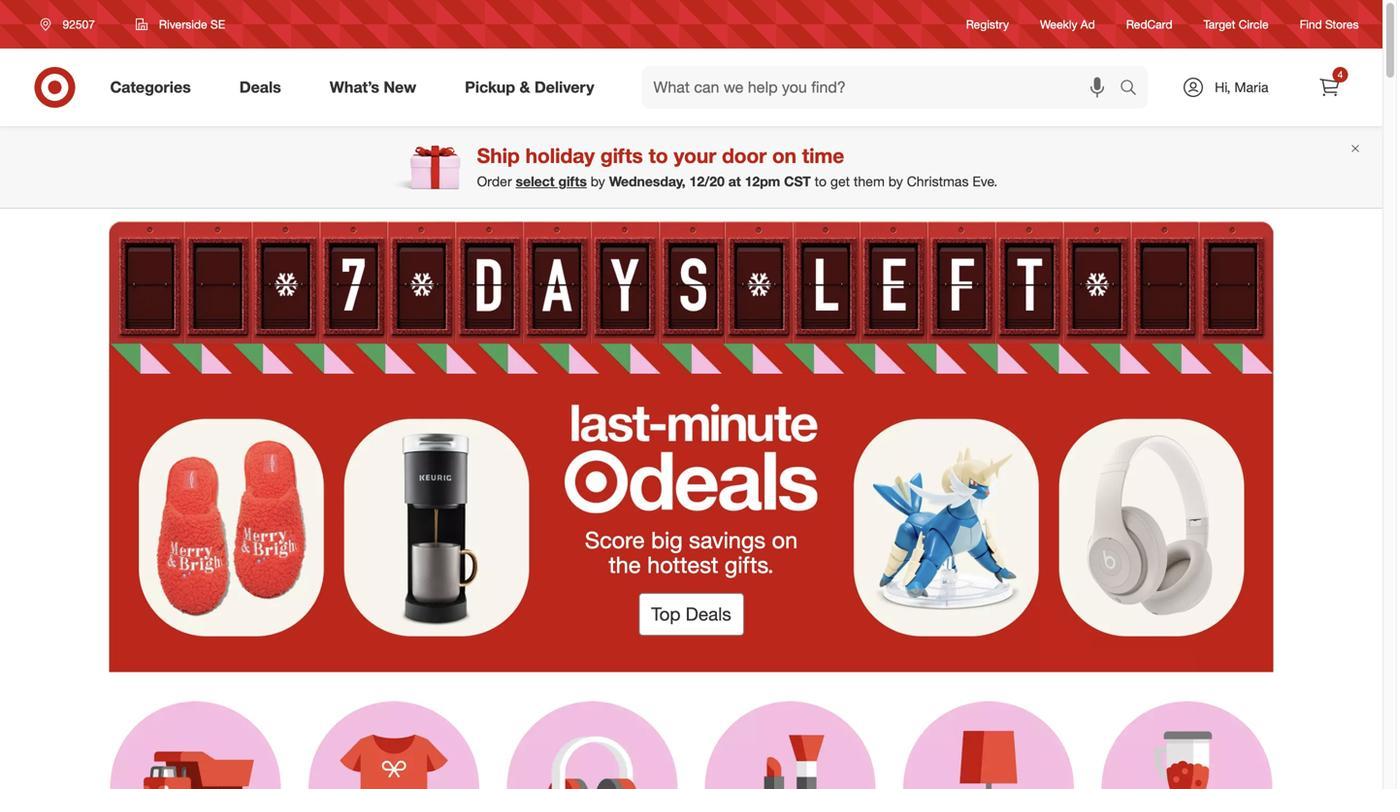 Task type: vqa. For each thing, say whether or not it's contained in the screenshot.
4
yes



Task type: describe. For each thing, give the bounding box(es) containing it.
what's new
[[330, 78, 417, 97]]

search button
[[1112, 66, 1158, 113]]

hi,
[[1216, 79, 1231, 96]]

eve.
[[973, 173, 998, 190]]

se
[[211, 17, 225, 32]]

1 horizontal spatial gifts
[[601, 143, 643, 168]]

riverside se button
[[123, 7, 238, 42]]

4
[[1338, 68, 1344, 81]]

hi, maria
[[1216, 79, 1269, 96]]

circle
[[1239, 17, 1269, 31]]

4 link
[[1309, 66, 1352, 109]]

categories link
[[94, 66, 215, 109]]

hottest
[[648, 551, 719, 579]]

What can we help you find? suggestions appear below search field
[[642, 66, 1125, 109]]

pickup & delivery
[[465, 78, 595, 97]]

new
[[384, 78, 417, 97]]

score
[[585, 526, 645, 554]]

registry link
[[966, 16, 1010, 33]]

deals link
[[223, 66, 306, 109]]

1 horizontal spatial to
[[815, 173, 827, 190]]

92507 button
[[28, 7, 115, 42]]

find
[[1300, 17, 1323, 31]]

stores
[[1326, 17, 1360, 31]]

wednesday,
[[609, 173, 686, 190]]

target circle
[[1204, 17, 1269, 31]]

on inside score big savings on the hottest gifts.
[[772, 526, 798, 554]]

score big savings on the hottest gifts.
[[585, 526, 798, 579]]

12pm
[[745, 173, 781, 190]]

0 vertical spatial to
[[649, 143, 668, 168]]

door
[[722, 143, 767, 168]]

find stores link
[[1300, 16, 1360, 33]]

the
[[609, 551, 641, 579]]

categories
[[110, 78, 191, 97]]

2 by from the left
[[889, 173, 904, 190]]

weekly
[[1041, 17, 1078, 31]]

your
[[674, 143, 717, 168]]

what's
[[330, 78, 379, 97]]



Task type: locate. For each thing, give the bounding box(es) containing it.
to up wednesday,
[[649, 143, 668, 168]]

deals left what's
[[240, 78, 281, 97]]

7 days left image
[[109, 209, 1274, 374]]

delivery
[[535, 78, 595, 97]]

time
[[803, 143, 845, 168]]

deals right top
[[686, 603, 732, 625]]

them
[[854, 173, 885, 190]]

on inside ship holiday gifts to your door on time order select gifts by wednesday, 12/20 at 12pm cst to get them by christmas eve.
[[773, 143, 797, 168]]

1 vertical spatial gifts
[[559, 173, 587, 190]]

search
[[1112, 80, 1158, 99]]

0 vertical spatial on
[[773, 143, 797, 168]]

to
[[649, 143, 668, 168], [815, 173, 827, 190]]

1 vertical spatial on
[[772, 526, 798, 554]]

riverside
[[159, 17, 207, 32]]

big
[[651, 526, 683, 554]]

redcard
[[1127, 17, 1173, 31]]

on
[[773, 143, 797, 168], [772, 526, 798, 554]]

order
[[477, 173, 512, 190]]

at
[[729, 173, 741, 190]]

get
[[831, 173, 850, 190]]

maria
[[1235, 79, 1269, 96]]

cst
[[784, 173, 811, 190]]

by down "holiday"
[[591, 173, 606, 190]]

on right savings
[[772, 526, 798, 554]]

last-minute deals image
[[109, 374, 1274, 673]]

by
[[591, 173, 606, 190], [889, 173, 904, 190]]

find stores
[[1300, 17, 1360, 31]]

registry
[[966, 17, 1010, 31]]

select
[[516, 173, 555, 190]]

0 vertical spatial gifts
[[601, 143, 643, 168]]

by right the them
[[889, 173, 904, 190]]

0 horizontal spatial deals
[[240, 78, 281, 97]]

92507
[[63, 17, 95, 32]]

weekly ad link
[[1041, 16, 1096, 33]]

1 horizontal spatial deals
[[686, 603, 732, 625]]

to left get
[[815, 173, 827, 190]]

ship holiday gifts to your door on time order select gifts by wednesday, 12/20 at 12pm cst to get them by christmas eve.
[[477, 143, 998, 190]]

12/20
[[690, 173, 725, 190]]

holiday
[[526, 143, 595, 168]]

riverside se
[[159, 17, 225, 32]]

gifts
[[601, 143, 643, 168], [559, 173, 587, 190]]

0 horizontal spatial to
[[649, 143, 668, 168]]

0 vertical spatial deals
[[240, 78, 281, 97]]

gifts down "holiday"
[[559, 173, 587, 190]]

target circle link
[[1204, 16, 1269, 33]]

&
[[520, 78, 530, 97]]

deals inside button
[[686, 603, 732, 625]]

weekly ad
[[1041, 17, 1096, 31]]

christmas
[[907, 173, 969, 190]]

pickup & delivery link
[[449, 66, 619, 109]]

gifts.
[[725, 551, 774, 579]]

what's new link
[[313, 66, 441, 109]]

1 vertical spatial deals
[[686, 603, 732, 625]]

on up cst
[[773, 143, 797, 168]]

0 horizontal spatial by
[[591, 173, 606, 190]]

1 horizontal spatial by
[[889, 173, 904, 190]]

savings
[[689, 526, 766, 554]]

target
[[1204, 17, 1236, 31]]

redcard link
[[1127, 16, 1173, 33]]

deals
[[240, 78, 281, 97], [686, 603, 732, 625]]

top
[[652, 603, 681, 625]]

pickup
[[465, 78, 516, 97]]

gifts up wednesday,
[[601, 143, 643, 168]]

top deals
[[652, 603, 732, 625]]

1 by from the left
[[591, 173, 606, 190]]

top deals button
[[639, 593, 744, 636]]

ship
[[477, 143, 520, 168]]

1 vertical spatial to
[[815, 173, 827, 190]]

0 horizontal spatial gifts
[[559, 173, 587, 190]]

ad
[[1081, 17, 1096, 31]]



